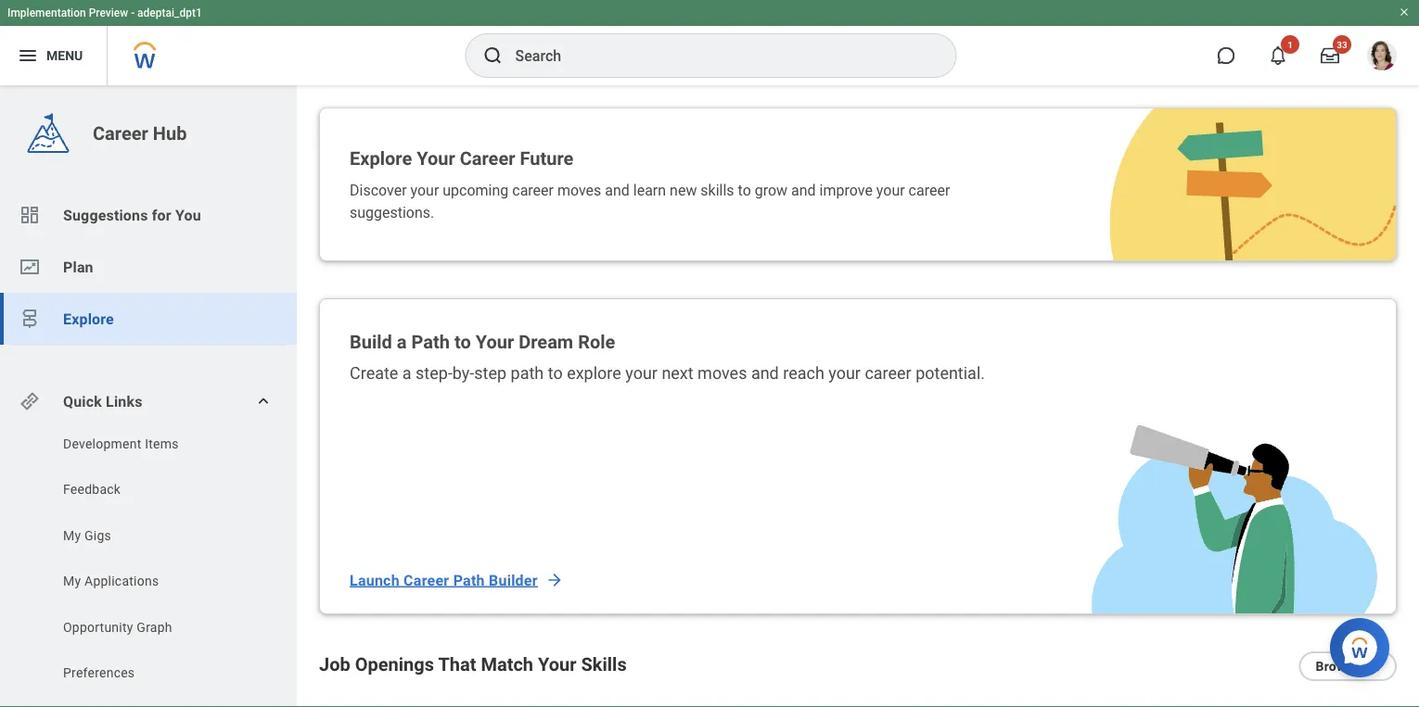 Task type: describe. For each thing, give the bounding box(es) containing it.
browse all
[[1316, 659, 1380, 675]]

career for suggestions.
[[909, 181, 950, 199]]

discover your upcoming career moves and learn new skills to grow and improve your career suggestions.
[[350, 181, 950, 221]]

build
[[350, 331, 392, 353]]

job openings that match your skills
[[319, 654, 627, 676]]

browse all link
[[1299, 652, 1397, 682]]

quick links element
[[19, 383, 282, 420]]

to inside discover your upcoming career moves and learn new skills to grow and improve your career suggestions.
[[738, 181, 751, 199]]

upcoming
[[443, 181, 509, 199]]

match
[[481, 654, 533, 676]]

explore
[[567, 364, 621, 384]]

explore your career future
[[350, 147, 574, 169]]

justify image
[[17, 45, 39, 67]]

suggestions for you
[[63, 206, 201, 224]]

all
[[1364, 659, 1380, 675]]

moves inside discover your upcoming career moves and learn new skills to grow and improve your career suggestions.
[[557, 181, 601, 199]]

my applications link
[[61, 573, 252, 591]]

development
[[63, 436, 141, 452]]

your left next
[[625, 364, 658, 384]]

link image
[[19, 391, 41, 413]]

my applications
[[63, 574, 159, 589]]

preferences
[[63, 666, 135, 681]]

that
[[438, 654, 476, 676]]

opportunity graph
[[63, 620, 172, 635]]

explore link
[[0, 293, 297, 345]]

arrow right image
[[545, 571, 564, 590]]

close environment banner image
[[1399, 6, 1410, 18]]

1 button
[[1258, 35, 1300, 76]]

implementation
[[7, 6, 86, 19]]

launch career path builder icon image
[[1092, 425, 1378, 614]]

a for create
[[402, 364, 412, 384]]

preview
[[89, 6, 128, 19]]

future
[[520, 147, 574, 169]]

you
[[175, 206, 201, 224]]

33
[[1337, 39, 1348, 50]]

hub
[[153, 122, 187, 144]]

learn
[[633, 181, 666, 199]]

2 horizontal spatial career
[[460, 147, 515, 169]]

chevron up small image
[[254, 392, 273, 411]]

menu
[[46, 48, 83, 63]]

launch career path builder button
[[350, 562, 564, 599]]

opportunity graph link
[[61, 619, 252, 637]]

your for to
[[476, 331, 514, 353]]

implementation preview -   adeptai_dpt1
[[7, 6, 202, 19]]

0 horizontal spatial and
[[605, 181, 630, 199]]

applications
[[84, 574, 159, 589]]

step
[[474, 364, 507, 384]]

opportunity
[[63, 620, 133, 635]]

Search Workday  search field
[[515, 35, 918, 76]]

graph
[[137, 620, 172, 635]]

career for potential.
[[865, 364, 912, 384]]

-
[[131, 6, 135, 19]]

menu banner
[[0, 0, 1419, 85]]

grow
[[755, 181, 788, 199]]

job
[[319, 654, 350, 676]]

role
[[578, 331, 615, 353]]

plan link
[[0, 241, 297, 293]]

feedback link
[[61, 481, 252, 500]]

inbox large image
[[1321, 46, 1339, 65]]

create a step-by-step path to explore your next moves and reach your career potential.
[[350, 364, 985, 384]]

dream
[[519, 331, 573, 353]]

onboarding home image
[[19, 256, 41, 278]]



Task type: locate. For each thing, give the bounding box(es) containing it.
gigs
[[84, 528, 111, 544]]

2 horizontal spatial to
[[738, 181, 751, 199]]

your
[[410, 181, 439, 199], [876, 181, 905, 199], [625, 364, 658, 384], [829, 364, 861, 384]]

0 vertical spatial explore
[[350, 147, 412, 169]]

path
[[511, 364, 544, 384]]

path inside button
[[453, 572, 485, 589]]

1 vertical spatial a
[[402, 364, 412, 384]]

0 vertical spatial my
[[63, 528, 81, 544]]

list
[[0, 189, 297, 345], [0, 435, 297, 708]]

feedback
[[63, 482, 121, 498]]

to
[[738, 181, 751, 199], [454, 331, 471, 353], [548, 364, 563, 384]]

path up step-
[[411, 331, 450, 353]]

2 vertical spatial career
[[404, 572, 449, 589]]

path left builder
[[453, 572, 485, 589]]

and right "grow"
[[791, 181, 816, 199]]

1 horizontal spatial path
[[453, 572, 485, 589]]

1 horizontal spatial your
[[476, 331, 514, 353]]

quick
[[63, 393, 102, 410]]

by-
[[453, 364, 474, 384]]

2 my from the top
[[63, 574, 81, 589]]

1 vertical spatial moves
[[698, 364, 747, 384]]

potential.
[[916, 364, 985, 384]]

build a path to your dream role
[[350, 331, 615, 353]]

improve
[[820, 181, 873, 199]]

items
[[145, 436, 179, 452]]

2 list from the top
[[0, 435, 297, 708]]

openings
[[355, 654, 434, 676]]

reach
[[783, 364, 824, 384]]

search image
[[482, 45, 504, 67]]

timeline milestone image
[[19, 308, 41, 330]]

a right 'build'
[[397, 331, 407, 353]]

2 horizontal spatial and
[[791, 181, 816, 199]]

path for career
[[453, 572, 485, 589]]

explore up discover on the left of the page
[[350, 147, 412, 169]]

step-
[[416, 364, 453, 384]]

for
[[152, 206, 171, 224]]

new
[[670, 181, 697, 199]]

my gigs
[[63, 528, 111, 544]]

explore
[[350, 147, 412, 169], [63, 310, 114, 328]]

create
[[350, 364, 398, 384]]

1 horizontal spatial career
[[404, 572, 449, 589]]

preferences link
[[61, 665, 252, 683]]

and
[[605, 181, 630, 199], [791, 181, 816, 199], [751, 364, 779, 384]]

career
[[93, 122, 148, 144], [460, 147, 515, 169], [404, 572, 449, 589]]

1 vertical spatial list
[[0, 435, 297, 708]]

and for grow
[[791, 181, 816, 199]]

a left step-
[[402, 364, 412, 384]]

1
[[1288, 39, 1293, 50]]

0 horizontal spatial career
[[93, 122, 148, 144]]

career up upcoming
[[460, 147, 515, 169]]

and left learn
[[605, 181, 630, 199]]

plan
[[63, 258, 93, 276]]

suggestions for you link
[[0, 189, 297, 241]]

and for moves
[[751, 364, 779, 384]]

your up step
[[476, 331, 514, 353]]

menu button
[[0, 26, 107, 85]]

skills
[[581, 654, 627, 676]]

2 vertical spatial to
[[548, 364, 563, 384]]

career
[[512, 181, 554, 199], [909, 181, 950, 199], [865, 364, 912, 384]]

1 horizontal spatial explore
[[350, 147, 412, 169]]

career left potential.
[[865, 364, 912, 384]]

to up by-
[[454, 331, 471, 353]]

my down my gigs
[[63, 574, 81, 589]]

1 vertical spatial path
[[453, 572, 485, 589]]

my gigs link
[[61, 527, 252, 545]]

career right improve
[[909, 181, 950, 199]]

list containing suggestions for you
[[0, 189, 297, 345]]

0 vertical spatial your
[[417, 147, 455, 169]]

1 horizontal spatial moves
[[698, 364, 747, 384]]

path for a
[[411, 331, 450, 353]]

0 horizontal spatial explore
[[63, 310, 114, 328]]

career hub
[[93, 122, 187, 144]]

development items
[[63, 436, 179, 452]]

a
[[397, 331, 407, 353], [402, 364, 412, 384]]

development items link
[[61, 435, 252, 454]]

0 horizontal spatial path
[[411, 331, 450, 353]]

0 horizontal spatial to
[[454, 331, 471, 353]]

dashboard image
[[19, 204, 41, 226]]

launch
[[350, 572, 400, 589]]

1 vertical spatial my
[[63, 574, 81, 589]]

list containing development items
[[0, 435, 297, 708]]

builder
[[489, 572, 538, 589]]

1 horizontal spatial and
[[751, 364, 779, 384]]

profile logan mcneil image
[[1367, 41, 1397, 74]]

1 vertical spatial explore
[[63, 310, 114, 328]]

0 horizontal spatial your
[[417, 147, 455, 169]]

next
[[662, 364, 694, 384]]

suggestions
[[63, 206, 148, 224]]

your left skills
[[538, 654, 577, 676]]

links
[[106, 393, 142, 410]]

explore inside explore link
[[63, 310, 114, 328]]

adeptai_dpt1
[[137, 6, 202, 19]]

my
[[63, 528, 81, 544], [63, 574, 81, 589]]

my for my applications
[[63, 574, 81, 589]]

launch career path builder
[[350, 572, 538, 589]]

skills
[[701, 181, 734, 199]]

0 vertical spatial career
[[93, 122, 148, 144]]

my for my gigs
[[63, 528, 81, 544]]

0 vertical spatial path
[[411, 331, 450, 353]]

explore down the plan
[[63, 310, 114, 328]]

moves
[[557, 181, 601, 199], [698, 364, 747, 384]]

suggestions.
[[350, 204, 434, 221]]

1 vertical spatial career
[[460, 147, 515, 169]]

2 horizontal spatial your
[[538, 654, 577, 676]]

your right improve
[[876, 181, 905, 199]]

to left "grow"
[[738, 181, 751, 199]]

your
[[417, 147, 455, 169], [476, 331, 514, 353], [538, 654, 577, 676]]

33 button
[[1310, 35, 1352, 76]]

2 vertical spatial your
[[538, 654, 577, 676]]

career inside button
[[404, 572, 449, 589]]

0 vertical spatial to
[[738, 181, 751, 199]]

1 vertical spatial to
[[454, 331, 471, 353]]

0 vertical spatial list
[[0, 189, 297, 345]]

path
[[411, 331, 450, 353], [453, 572, 485, 589]]

a for build
[[397, 331, 407, 353]]

notifications large image
[[1269, 46, 1288, 65]]

my left gigs
[[63, 528, 81, 544]]

and left reach
[[751, 364, 779, 384]]

quick links
[[63, 393, 142, 410]]

explore for explore your career future
[[350, 147, 412, 169]]

career down future
[[512, 181, 554, 199]]

1 list from the top
[[0, 189, 297, 345]]

moves right next
[[698, 364, 747, 384]]

moves down future
[[557, 181, 601, 199]]

career left hub
[[93, 122, 148, 144]]

explore for explore
[[63, 310, 114, 328]]

your right reach
[[829, 364, 861, 384]]

1 vertical spatial your
[[476, 331, 514, 353]]

browse
[[1316, 659, 1361, 675]]

0 vertical spatial moves
[[557, 181, 601, 199]]

discover
[[350, 181, 407, 199]]

to right path
[[548, 364, 563, 384]]

your up the suggestions.
[[410, 181, 439, 199]]

career right launch
[[404, 572, 449, 589]]

your for match
[[538, 654, 577, 676]]

1 my from the top
[[63, 528, 81, 544]]

1 horizontal spatial to
[[548, 364, 563, 384]]

0 vertical spatial a
[[397, 331, 407, 353]]

0 horizontal spatial moves
[[557, 181, 601, 199]]

your up upcoming
[[417, 147, 455, 169]]



Task type: vqa. For each thing, say whether or not it's contained in the screenshot.
the top the Learning
no



